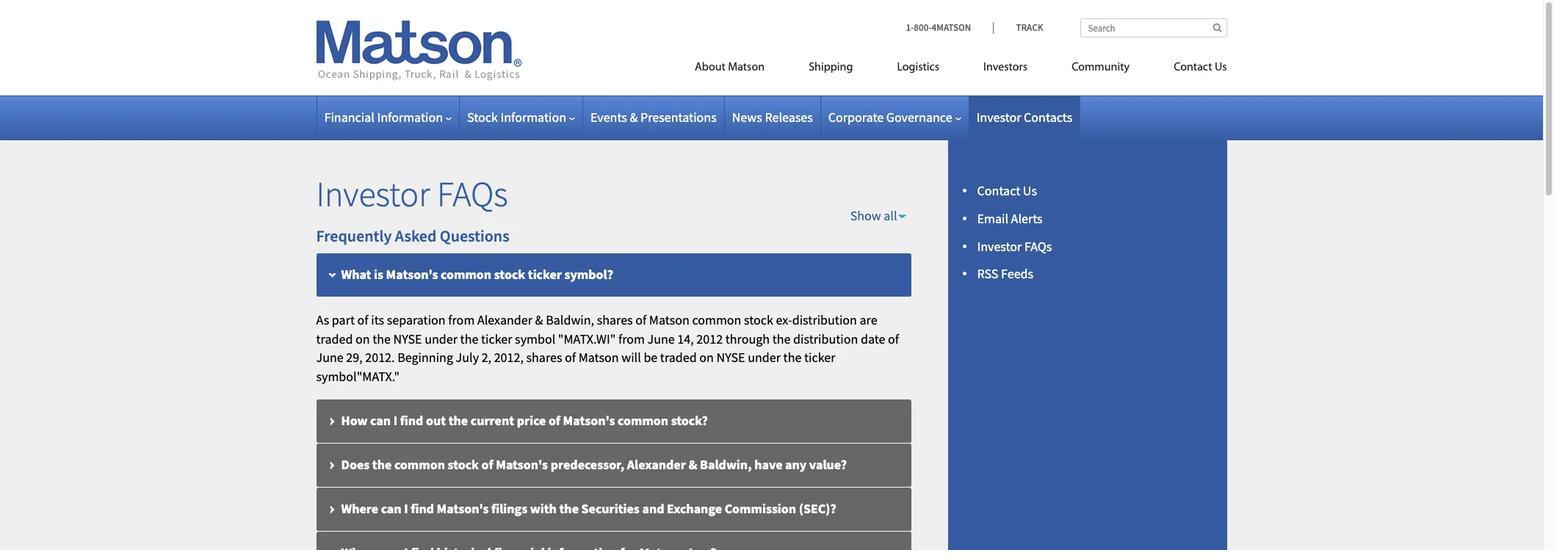 Task type: locate. For each thing, give the bounding box(es) containing it.
july
[[456, 349, 479, 366]]

matson's up predecessor,
[[563, 412, 615, 429]]

does the common stock of matson's predecessor, alexander & baldwin, have any value?
[[341, 456, 847, 473]]

as
[[316, 311, 329, 328]]

0 vertical spatial matson
[[728, 62, 765, 73]]

1 horizontal spatial investor faqs
[[978, 238, 1052, 255]]

"matx.wi"
[[558, 330, 616, 347]]

common down questions
[[441, 266, 492, 283]]

2 horizontal spatial matson
[[728, 62, 765, 73]]

1 vertical spatial faqs
[[1025, 238, 1052, 255]]

nyse
[[394, 330, 422, 347], [717, 349, 745, 366]]

0 vertical spatial investor
[[977, 109, 1022, 126]]

ticker inside tab
[[528, 266, 562, 283]]

0 vertical spatial contact us link
[[1152, 54, 1227, 84]]

of left the its at the bottom left
[[358, 311, 369, 328]]

0 horizontal spatial stock
[[448, 456, 479, 473]]

contacts
[[1024, 109, 1073, 126]]

investor faqs up asked
[[316, 172, 508, 216]]

common
[[441, 266, 492, 283], [692, 311, 742, 328], [618, 412, 669, 429], [394, 456, 445, 473]]

1 horizontal spatial i
[[404, 500, 408, 517]]

common left stock?
[[618, 412, 669, 429]]

0 horizontal spatial matson
[[579, 349, 619, 366]]

us down search icon
[[1215, 62, 1227, 73]]

0 vertical spatial shares
[[597, 311, 633, 328]]

1 vertical spatial alexander
[[627, 456, 686, 473]]

can
[[370, 412, 391, 429], [381, 500, 402, 517]]

of inside does the common stock of matson's predecessor, alexander & baldwin, have any value? tab
[[482, 456, 493, 473]]

the inside the how can i find out the current price of matson's common stock? tab
[[449, 412, 468, 429]]

1 vertical spatial can
[[381, 500, 402, 517]]

0 vertical spatial stock
[[494, 266, 525, 283]]

under down the through
[[748, 349, 781, 366]]

of up be
[[636, 311, 647, 328]]

investor contacts
[[977, 109, 1073, 126]]

price
[[517, 412, 546, 429]]

contact us
[[1174, 62, 1227, 73], [978, 182, 1037, 199]]

0 horizontal spatial alexander
[[477, 311, 533, 328]]

&
[[630, 109, 638, 126], [535, 311, 543, 328], [689, 456, 698, 473]]

0 horizontal spatial information
[[377, 109, 443, 126]]

investor up rss feeds
[[978, 238, 1022, 255]]

community link
[[1050, 54, 1152, 84]]

i right 'where'
[[404, 500, 408, 517]]

investor contacts link
[[977, 109, 1073, 126]]

from
[[448, 311, 475, 328], [619, 330, 645, 347]]

2 vertical spatial matson
[[579, 349, 619, 366]]

separation
[[387, 311, 446, 328]]

will
[[622, 349, 641, 366]]

matson's down how can i find out the current price of matson's common stock?
[[496, 456, 548, 473]]

2 information from the left
[[501, 109, 566, 126]]

1 horizontal spatial shares
[[597, 311, 633, 328]]

investor
[[977, 109, 1022, 126], [316, 172, 430, 216], [978, 238, 1022, 255]]

0 horizontal spatial nyse
[[394, 330, 422, 347]]

1 vertical spatial baldwin,
[[700, 456, 752, 473]]

14,
[[678, 330, 694, 347]]

2 vertical spatial &
[[689, 456, 698, 473]]

1 vertical spatial us
[[1023, 182, 1037, 199]]

1 horizontal spatial baldwin,
[[700, 456, 752, 473]]

rss feeds
[[978, 266, 1034, 282]]

0 horizontal spatial on
[[356, 330, 370, 347]]

traded down part
[[316, 330, 353, 347]]

of right price in the bottom of the page
[[549, 412, 561, 429]]

0 horizontal spatial us
[[1023, 182, 1037, 199]]

where can i find matson's filings with the securities and exchange commission (sec)? tab
[[316, 488, 911, 532]]

stock inside tab
[[494, 266, 525, 283]]

how
[[341, 412, 368, 429]]

contact down search search field
[[1174, 62, 1213, 73]]

2 horizontal spatial &
[[689, 456, 698, 473]]

stock?
[[671, 412, 708, 429]]

4matson
[[932, 21, 972, 34]]

email
[[978, 210, 1009, 227]]

1 vertical spatial distribution
[[794, 330, 858, 347]]

1 vertical spatial from
[[619, 330, 645, 347]]

of down current
[[482, 456, 493, 473]]

baldwin, inside as part of its separation from alexander & baldwin, shares of matson common stock ex-distribution are traded on the nyse under the ticker symbol "matx.wi" from june 14, 2012 through the distribution date of june 29, 2012. beginning july 2, 2012, shares of matson will be traded on nyse under the ticker symbol"matx."
[[546, 311, 594, 328]]

june up be
[[648, 330, 675, 347]]

about matson link
[[673, 54, 787, 84]]

0 horizontal spatial contact
[[978, 182, 1021, 199]]

from up july
[[448, 311, 475, 328]]

1 vertical spatial on
[[700, 349, 714, 366]]

traded down 14,
[[660, 349, 697, 366]]

matson right about
[[728, 62, 765, 73]]

2 vertical spatial stock
[[448, 456, 479, 473]]

releases
[[765, 109, 813, 126]]

contact us link
[[1152, 54, 1227, 84], [978, 182, 1037, 199]]

0 horizontal spatial &
[[535, 311, 543, 328]]

common up 2012
[[692, 311, 742, 328]]

0 vertical spatial from
[[448, 311, 475, 328]]

june
[[648, 330, 675, 347], [316, 349, 344, 366]]

0 vertical spatial under
[[425, 330, 458, 347]]

investor up frequently
[[316, 172, 430, 216]]

& right events on the top left of the page
[[630, 109, 638, 126]]

stock up the through
[[744, 311, 774, 328]]

i left out
[[394, 412, 398, 429]]

alexander up and
[[627, 456, 686, 473]]

stock down current
[[448, 456, 479, 473]]

investor faqs up feeds
[[978, 238, 1052, 255]]

email alerts link
[[978, 210, 1043, 227]]

investor for investor faqs link
[[978, 238, 1022, 255]]

of
[[358, 311, 369, 328], [636, 311, 647, 328], [888, 330, 899, 347], [565, 349, 576, 366], [549, 412, 561, 429], [482, 456, 493, 473]]

common inside tab
[[394, 456, 445, 473]]

0 vertical spatial i
[[394, 412, 398, 429]]

contact us down search icon
[[1174, 62, 1227, 73]]

0 horizontal spatial i
[[394, 412, 398, 429]]

1 vertical spatial ticker
[[481, 330, 512, 347]]

find right 'where'
[[411, 500, 434, 517]]

all
[[884, 207, 897, 224]]

logistics
[[897, 62, 940, 73]]

matson down "matx.wi"
[[579, 349, 619, 366]]

find left out
[[400, 412, 423, 429]]

symbol"matx."
[[316, 368, 400, 385]]

filings
[[492, 500, 528, 517]]

matson's
[[386, 266, 438, 283], [563, 412, 615, 429], [496, 456, 548, 473], [437, 500, 489, 517]]

i inside the how can i find out the current price of matson's common stock? tab
[[394, 412, 398, 429]]

tab
[[316, 532, 911, 550]]

1-800-4matson
[[906, 21, 972, 34]]

1 vertical spatial stock
[[744, 311, 774, 328]]

contact us link up email alerts
[[978, 182, 1037, 199]]

contact us link down search icon
[[1152, 54, 1227, 84]]

0 horizontal spatial baldwin,
[[546, 311, 594, 328]]

1 horizontal spatial ticker
[[528, 266, 562, 283]]

contact us inside top menu navigation
[[1174, 62, 1227, 73]]

i inside where can i find matson's filings with the securities and exchange commission (sec)? tab
[[404, 500, 408, 517]]

1 horizontal spatial &
[[630, 109, 638, 126]]

beginning
[[398, 349, 453, 366]]

1 vertical spatial shares
[[526, 349, 562, 366]]

1 horizontal spatial nyse
[[717, 349, 745, 366]]

us up alerts
[[1023, 182, 1037, 199]]

logistics link
[[875, 54, 962, 84]]

1 horizontal spatial traded
[[660, 349, 697, 366]]

can for how
[[370, 412, 391, 429]]

& inside as part of its separation from alexander & baldwin, shares of matson common stock ex-distribution are traded on the nyse under the ticker symbol "matx.wi" from june 14, 2012 through the distribution date of june 29, 2012. beginning july 2, 2012, shares of matson will be traded on nyse under the ticker symbol"matx."
[[535, 311, 543, 328]]

1 vertical spatial find
[[411, 500, 434, 517]]

faqs down alerts
[[1025, 238, 1052, 255]]

under
[[425, 330, 458, 347], [748, 349, 781, 366]]

common inside tab
[[441, 266, 492, 283]]

0 vertical spatial ticker
[[528, 266, 562, 283]]

0 vertical spatial investor faqs
[[316, 172, 508, 216]]

1 vertical spatial contact us
[[978, 182, 1037, 199]]

the inside where can i find matson's filings with the securities and exchange commission (sec)? tab
[[559, 500, 579, 517]]

on down 2012
[[700, 349, 714, 366]]

contact up email
[[978, 182, 1021, 199]]

0 horizontal spatial june
[[316, 349, 344, 366]]

1 horizontal spatial june
[[648, 330, 675, 347]]

0 vertical spatial find
[[400, 412, 423, 429]]

0 vertical spatial baldwin,
[[546, 311, 594, 328]]

0 vertical spatial contact
[[1174, 62, 1213, 73]]

any
[[785, 456, 807, 473]]

where can i find matson's filings with the securities and exchange commission (sec)?
[[341, 500, 837, 517]]

nyse down separation
[[394, 330, 422, 347]]

matson inside top menu navigation
[[728, 62, 765, 73]]

2 horizontal spatial stock
[[744, 311, 774, 328]]

2 vertical spatial investor
[[978, 238, 1022, 255]]

how can i find out the current price of matson's common stock?
[[341, 412, 708, 429]]

1 horizontal spatial matson
[[649, 311, 690, 328]]

0 horizontal spatial investor faqs
[[316, 172, 508, 216]]

investor faqs link
[[978, 238, 1052, 255]]

baldwin,
[[546, 311, 594, 328], [700, 456, 752, 473]]

financial information
[[324, 109, 443, 126]]

information right stock
[[501, 109, 566, 126]]

1 vertical spatial &
[[535, 311, 543, 328]]

0 vertical spatial can
[[370, 412, 391, 429]]

1 horizontal spatial contact us
[[1174, 62, 1227, 73]]

what is matson's common stock ticker symbol? tab
[[316, 253, 911, 297]]

0 vertical spatial faqs
[[437, 172, 508, 216]]

contact us up email alerts
[[978, 182, 1037, 199]]

0 vertical spatial traded
[[316, 330, 353, 347]]

Search search field
[[1080, 18, 1227, 37]]

information for stock information
[[501, 109, 566, 126]]

does
[[341, 456, 370, 473]]

alerts
[[1011, 210, 1043, 227]]

shares down symbol at the left bottom of the page
[[526, 349, 562, 366]]

1 horizontal spatial contact
[[1174, 62, 1213, 73]]

1 vertical spatial contact
[[978, 182, 1021, 199]]

& up exchange
[[689, 456, 698, 473]]

0 vertical spatial distribution
[[793, 311, 857, 328]]

the
[[373, 330, 391, 347], [460, 330, 479, 347], [773, 330, 791, 347], [784, 349, 802, 366], [449, 412, 468, 429], [372, 456, 392, 473], [559, 500, 579, 517]]

commission
[[725, 500, 797, 517]]

1 information from the left
[[377, 109, 443, 126]]

1 horizontal spatial stock
[[494, 266, 525, 283]]

events & presentations link
[[591, 109, 717, 126]]

stock information
[[467, 109, 566, 126]]

ex-
[[776, 311, 793, 328]]

from up the will at the left of page
[[619, 330, 645, 347]]

find for out
[[400, 412, 423, 429]]

stock
[[494, 266, 525, 283], [744, 311, 774, 328], [448, 456, 479, 473]]

0 vertical spatial us
[[1215, 62, 1227, 73]]

information right financial
[[377, 109, 443, 126]]

baldwin, up "matx.wi"
[[546, 311, 594, 328]]

nyse down the through
[[717, 349, 745, 366]]

can right how
[[370, 412, 391, 429]]

date
[[861, 330, 886, 347]]

0 vertical spatial contact us
[[1174, 62, 1227, 73]]

investor faqs
[[316, 172, 508, 216], [978, 238, 1052, 255]]

can right 'where'
[[381, 500, 402, 517]]

0 horizontal spatial ticker
[[481, 330, 512, 347]]

0 horizontal spatial contact us
[[978, 182, 1037, 199]]

& up symbol at the left bottom of the page
[[535, 311, 543, 328]]

what is matson's common stock ticker symbol? tab panel
[[316, 311, 911, 386]]

2 vertical spatial ticker
[[805, 349, 836, 366]]

investor down investors link
[[977, 109, 1022, 126]]

1 vertical spatial under
[[748, 349, 781, 366]]

common down out
[[394, 456, 445, 473]]

shares up "matx.wi"
[[597, 311, 633, 328]]

distribution left "date"
[[794, 330, 858, 347]]

distribution left are
[[793, 311, 857, 328]]

1 horizontal spatial information
[[501, 109, 566, 126]]

0 vertical spatial alexander
[[477, 311, 533, 328]]

faqs
[[437, 172, 508, 216], [1025, 238, 1052, 255]]

i for where
[[404, 500, 408, 517]]

1 vertical spatial i
[[404, 500, 408, 517]]

0 vertical spatial &
[[630, 109, 638, 126]]

1 vertical spatial matson
[[649, 311, 690, 328]]

on up the 29,
[[356, 330, 370, 347]]

matson
[[728, 62, 765, 73], [649, 311, 690, 328], [579, 349, 619, 366]]

0 horizontal spatial traded
[[316, 330, 353, 347]]

1 vertical spatial contact us link
[[978, 182, 1037, 199]]

1 horizontal spatial us
[[1215, 62, 1227, 73]]

baldwin, left have
[[700, 456, 752, 473]]

matson image
[[316, 21, 522, 81]]

contact
[[1174, 62, 1213, 73], [978, 182, 1021, 199]]

1 horizontal spatial alexander
[[627, 456, 686, 473]]

0 vertical spatial on
[[356, 330, 370, 347]]

1 vertical spatial june
[[316, 349, 344, 366]]

faqs up questions
[[437, 172, 508, 216]]

1 horizontal spatial under
[[748, 349, 781, 366]]

shipping link
[[787, 54, 875, 84]]

events & presentations
[[591, 109, 717, 126]]

june left the 29,
[[316, 349, 344, 366]]

matson up 14,
[[649, 311, 690, 328]]

None search field
[[1080, 18, 1227, 37]]

stock down questions
[[494, 266, 525, 283]]

traded
[[316, 330, 353, 347], [660, 349, 697, 366]]

distribution
[[793, 311, 857, 328], [794, 330, 858, 347]]

under up beginning
[[425, 330, 458, 347]]

search image
[[1213, 23, 1222, 32]]

find
[[400, 412, 423, 429], [411, 500, 434, 517]]

alexander up symbol at the left bottom of the page
[[477, 311, 533, 328]]

ticker
[[528, 266, 562, 283], [481, 330, 512, 347], [805, 349, 836, 366]]

baldwin, inside tab
[[700, 456, 752, 473]]

matson's right is
[[386, 266, 438, 283]]



Task type: describe. For each thing, give the bounding box(es) containing it.
symbol
[[515, 330, 556, 347]]

corporate governance link
[[829, 109, 961, 126]]

through
[[726, 330, 770, 347]]

events
[[591, 109, 627, 126]]

0 horizontal spatial from
[[448, 311, 475, 328]]

where
[[341, 500, 378, 517]]

stock inside tab
[[448, 456, 479, 473]]

is
[[374, 266, 384, 283]]

questions
[[440, 226, 510, 246]]

financial
[[324, 109, 375, 126]]

2012,
[[494, 349, 524, 366]]

with
[[530, 500, 557, 517]]

alexander inside as part of its separation from alexander & baldwin, shares of matson common stock ex-distribution are traded on the nyse under the ticker symbol "matx.wi" from june 14, 2012 through the distribution date of june 29, 2012. beginning july 2, 2012, shares of matson will be traded on nyse under the ticker symbol"matx."
[[477, 311, 533, 328]]

financial information link
[[324, 109, 452, 126]]

2012
[[697, 330, 723, 347]]

track
[[1016, 21, 1044, 34]]

0 horizontal spatial faqs
[[437, 172, 508, 216]]

alexander inside tab
[[627, 456, 686, 473]]

news
[[732, 109, 763, 126]]

1 horizontal spatial contact us link
[[1152, 54, 1227, 84]]

presentations
[[641, 109, 717, 126]]

show all link
[[316, 205, 911, 227]]

what
[[341, 266, 371, 283]]

out
[[426, 412, 446, 429]]

2,
[[482, 349, 492, 366]]

1 vertical spatial traded
[[660, 349, 697, 366]]

show
[[851, 207, 881, 224]]

community
[[1072, 62, 1130, 73]]

contact inside top menu navigation
[[1174, 62, 1213, 73]]

email alerts
[[978, 210, 1043, 227]]

predecessor,
[[551, 456, 625, 473]]

0 horizontal spatial under
[[425, 330, 458, 347]]

i for how
[[394, 412, 398, 429]]

track link
[[994, 21, 1044, 34]]

information for financial information
[[377, 109, 443, 126]]

news releases link
[[732, 109, 813, 126]]

and
[[642, 500, 665, 517]]

be
[[644, 349, 658, 366]]

0 vertical spatial june
[[648, 330, 675, 347]]

1 horizontal spatial on
[[700, 349, 714, 366]]

us inside top menu navigation
[[1215, 62, 1227, 73]]

what is matson's common stock ticker symbol?
[[341, 266, 614, 283]]

of right "date"
[[888, 330, 899, 347]]

can for where
[[381, 500, 402, 517]]

corporate
[[829, 109, 884, 126]]

its
[[371, 311, 384, 328]]

as part of its separation from alexander & baldwin, shares of matson common stock ex-distribution are traded on the nyse under the ticker symbol "matx.wi" from june 14, 2012 through the distribution date of june 29, 2012. beginning july 2, 2012, shares of matson will be traded on nyse under the ticker symbol"matx."
[[316, 311, 899, 385]]

1-
[[906, 21, 914, 34]]

does the common stock of matson's predecessor, alexander & baldwin, have any value? tab
[[316, 444, 911, 488]]

1 vertical spatial investor
[[316, 172, 430, 216]]

top menu navigation
[[629, 54, 1227, 84]]

of down "matx.wi"
[[565, 349, 576, 366]]

investor for the investor contacts link
[[977, 109, 1022, 126]]

common inside as part of its separation from alexander & baldwin, shares of matson common stock ex-distribution are traded on the nyse under the ticker symbol "matx.wi" from june 14, 2012 through the distribution date of june 29, 2012. beginning july 2, 2012, shares of matson will be traded on nyse under the ticker symbol"matx."
[[692, 311, 742, 328]]

1 vertical spatial investor faqs
[[978, 238, 1052, 255]]

shipping
[[809, 62, 853, 73]]

0 vertical spatial nyse
[[394, 330, 422, 347]]

rss feeds link
[[978, 266, 1034, 282]]

2 horizontal spatial ticker
[[805, 349, 836, 366]]

symbol?
[[565, 266, 614, 283]]

are
[[860, 311, 878, 328]]

matson's inside tab
[[496, 456, 548, 473]]

about matson
[[695, 62, 765, 73]]

securities
[[582, 500, 640, 517]]

matson's inside tab
[[386, 266, 438, 283]]

value?
[[810, 456, 847, 473]]

1 horizontal spatial faqs
[[1025, 238, 1052, 255]]

show all frequently asked questions
[[316, 207, 897, 246]]

800-
[[914, 21, 932, 34]]

part
[[332, 311, 355, 328]]

feeds
[[1001, 266, 1034, 282]]

1 horizontal spatial from
[[619, 330, 645, 347]]

news releases
[[732, 109, 813, 126]]

(sec)?
[[799, 500, 837, 517]]

governance
[[887, 109, 953, 126]]

the inside does the common stock of matson's predecessor, alexander & baldwin, have any value? tab
[[372, 456, 392, 473]]

corporate governance
[[829, 109, 953, 126]]

current
[[471, 412, 514, 429]]

rss
[[978, 266, 999, 282]]

of inside the how can i find out the current price of matson's common stock? tab
[[549, 412, 561, 429]]

1 vertical spatial nyse
[[717, 349, 745, 366]]

common inside tab
[[618, 412, 669, 429]]

frequently
[[316, 226, 392, 246]]

& inside tab
[[689, 456, 698, 473]]

exchange
[[667, 500, 722, 517]]

investors
[[984, 62, 1028, 73]]

29,
[[346, 349, 363, 366]]

investors link
[[962, 54, 1050, 84]]

stock
[[467, 109, 498, 126]]

1-800-4matson link
[[906, 21, 994, 34]]

find for matson's
[[411, 500, 434, 517]]

asked
[[395, 226, 437, 246]]

stock inside as part of its separation from alexander & baldwin, shares of matson common stock ex-distribution are traded on the nyse under the ticker symbol "matx.wi" from june 14, 2012 through the distribution date of june 29, 2012. beginning july 2, 2012, shares of matson will be traded on nyse under the ticker symbol"matx."
[[744, 311, 774, 328]]

matson's left filings
[[437, 500, 489, 517]]

0 horizontal spatial contact us link
[[978, 182, 1037, 199]]

how can i find out the current price of matson's common stock? tab
[[316, 399, 911, 444]]

about
[[695, 62, 726, 73]]

stock information link
[[467, 109, 575, 126]]

0 horizontal spatial shares
[[526, 349, 562, 366]]

2012.
[[365, 349, 395, 366]]



Task type: vqa. For each thing, say whether or not it's contained in the screenshot.
administrative
no



